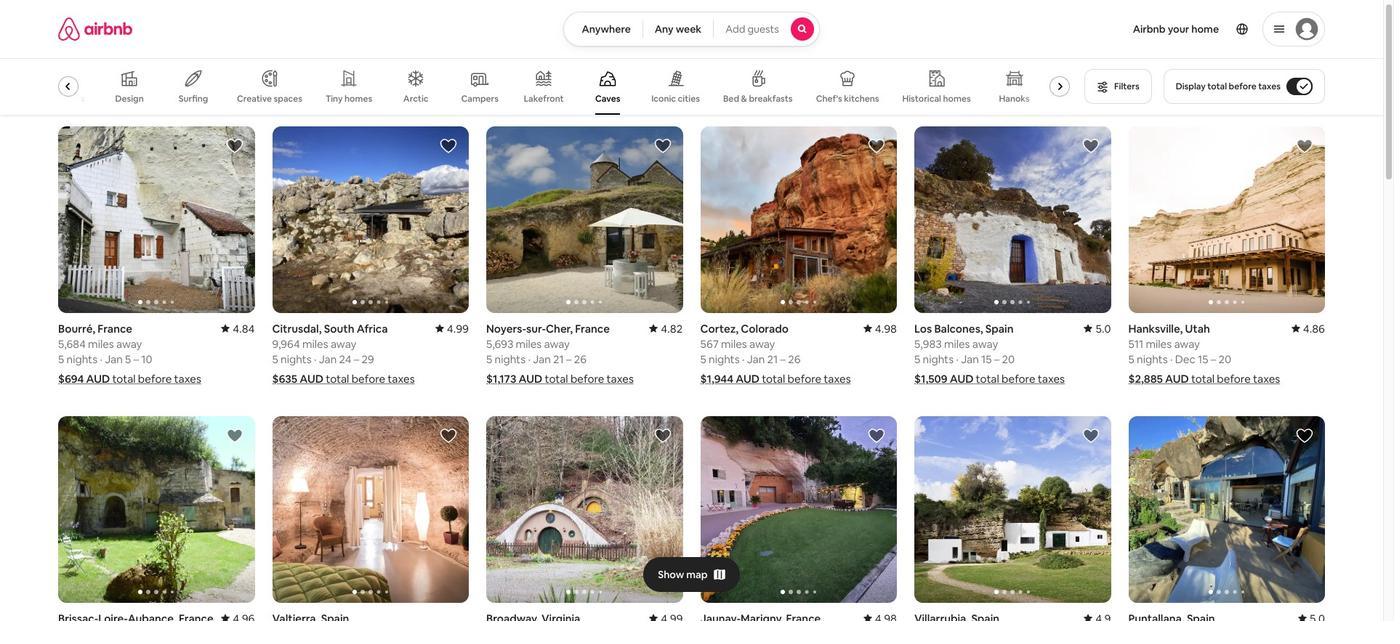 Task type: describe. For each thing, give the bounding box(es) containing it.
add to wishlist: citrusdal, south africa image
[[440, 137, 457, 155]]

anywhere
[[582, 23, 631, 36]]

add to wishlist: hanksville, utah image
[[1296, 137, 1314, 155]]

15 inside hanksville, utah 511 miles away 5 nights · dec 15 – 20 $2,885 aud total before taxes
[[1198, 353, 1209, 366]]

taxes inside bourré, france 5,684 miles away 5 nights · jan 5 – 10 $694 aud total before taxes
[[174, 372, 201, 386]]

4.99 out of 5 average rating image containing 4.99
[[435, 322, 469, 336]]

week
[[676, 23, 702, 36]]

29
[[362, 353, 374, 366]]

before inside bourré, france 5,684 miles away 5 nights · jan 5 – 10 $694 aud total before taxes
[[138, 372, 172, 386]]

hanoks
[[999, 93, 1030, 105]]

total inside cortez, colorado 567 miles away 5 nights · jan 21 – 26 $1,944 aud total before taxes
[[762, 372, 785, 386]]

add to wishlist: brissac-loire-aubance, france image
[[226, 427, 243, 445]]

nights inside los balcones, spain 5,983 miles away 5 nights · jan 15 – 20 $1,509 aud total before taxes
[[923, 353, 954, 366]]

4.86 out of 5 average rating image
[[1292, 322, 1325, 336]]

bourré, france 5,684 miles away 5 nights · jan 5 – 10 $694 aud total before taxes
[[58, 322, 201, 386]]

africa
[[357, 322, 388, 336]]

$1,173 aud
[[486, 372, 543, 386]]

4.98 out of 5 average rating image
[[864, 322, 897, 336]]

bourré,
[[58, 322, 95, 336]]

surfing
[[179, 93, 208, 105]]

· inside noyers-sur-cher, france 5,693 miles away 5 nights · jan 21 – 26 $1,173 aud total before taxes
[[528, 353, 531, 366]]

4.98
[[875, 322, 897, 336]]

9,964
[[272, 337, 300, 351]]

add to wishlist: valtierra, spain image
[[440, 427, 457, 445]]

nights inside hanksville, utah 511 miles away 5 nights · dec 15 – 20 $2,885 aud total before taxes
[[1137, 353, 1168, 366]]

map
[[687, 569, 708, 582]]

campers
[[461, 93, 499, 105]]

spaces
[[274, 93, 302, 105]]

4.84
[[233, 322, 255, 336]]

home
[[1192, 23, 1219, 36]]

1 5 from the left
[[58, 353, 64, 366]]

creative spaces
[[237, 93, 302, 105]]

nights inside bourré, france 5,684 miles away 5 nights · jan 5 – 10 $694 aud total before taxes
[[67, 353, 97, 366]]

caves
[[595, 93, 620, 105]]

add guests button
[[713, 12, 820, 47]]

citrusdal, south africa 9,964 miles away 5 nights · jan 24 – 29 $635 aud total before taxes
[[272, 322, 415, 386]]

· inside hanksville, utah 511 miles away 5 nights · dec 15 – 20 $2,885 aud total before taxes
[[1170, 353, 1173, 366]]

miles inside hanksville, utah 511 miles away 5 nights · dec 15 – 20 $2,885 aud total before taxes
[[1146, 337, 1172, 351]]

before inside citrusdal, south africa 9,964 miles away 5 nights · jan 24 – 29 $635 aud total before taxes
[[352, 372, 385, 386]]

miles inside bourré, france 5,684 miles away 5 nights · jan 5 – 10 $694 aud total before taxes
[[88, 337, 114, 351]]

511
[[1129, 337, 1144, 351]]

chef's
[[816, 93, 843, 105]]

21 inside cortez, colorado 567 miles away 5 nights · jan 21 – 26 $1,944 aud total before taxes
[[767, 353, 778, 366]]

hanksville,
[[1129, 322, 1183, 336]]

4.86
[[1303, 322, 1325, 336]]

utah
[[1186, 322, 1210, 336]]

away inside citrusdal, south africa 9,964 miles away 5 nights · jan 24 – 29 $635 aud total before taxes
[[331, 337, 357, 351]]

5 inside noyers-sur-cher, france 5,693 miles away 5 nights · jan 21 – 26 $1,173 aud total before taxes
[[486, 353, 492, 366]]

total inside bourré, france 5,684 miles away 5 nights · jan 5 – 10 $694 aud total before taxes
[[112, 372, 136, 386]]

any week button
[[643, 12, 714, 47]]

anywhere button
[[564, 12, 643, 47]]

– inside hanksville, utah 511 miles away 5 nights · dec 15 – 20 $2,885 aud total before taxes
[[1211, 353, 1217, 366]]

any week
[[655, 23, 702, 36]]

total inside noyers-sur-cher, france 5,693 miles away 5 nights · jan 21 – 26 $1,173 aud total before taxes
[[545, 372, 568, 386]]

before inside cortez, colorado 567 miles away 5 nights · jan 21 – 26 $1,944 aud total before taxes
[[788, 372, 822, 386]]

add guests
[[726, 23, 779, 36]]

taxes inside cortez, colorado 567 miles away 5 nights · jan 21 – 26 $1,944 aud total before taxes
[[824, 372, 851, 386]]

20 inside hanksville, utah 511 miles away 5 nights · dec 15 – 20 $2,885 aud total before taxes
[[1219, 353, 1232, 366]]

spain
[[986, 322, 1014, 336]]

4.9 out of 5 average rating image
[[1084, 612, 1111, 622]]

nights inside citrusdal, south africa 9,964 miles away 5 nights · jan 24 – 29 $635 aud total before taxes
[[281, 353, 312, 366]]

4.99
[[447, 322, 469, 336]]

taxes inside noyers-sur-cher, france 5,693 miles away 5 nights · jan 21 – 26 $1,173 aud total before taxes
[[607, 372, 634, 386]]

add to wishlist: los balcones, spain image
[[1082, 137, 1100, 155]]

lakefront
[[524, 93, 564, 105]]

total right display
[[1208, 81, 1227, 92]]

bed
[[723, 93, 739, 105]]

20 inside los balcones, spain 5,983 miles away 5 nights · jan 15 – 20 $1,509 aud total before taxes
[[1002, 353, 1015, 366]]

1 vertical spatial 4.99 out of 5 average rating image
[[649, 612, 683, 622]]

– inside bourré, france 5,684 miles away 5 nights · jan 5 – 10 $694 aud total before taxes
[[133, 353, 139, 366]]

taxes inside citrusdal, south africa 9,964 miles away 5 nights · jan 24 – 29 $635 aud total before taxes
[[388, 372, 415, 386]]

homes for tiny homes
[[345, 93, 372, 105]]

design
[[115, 93, 144, 105]]

5 inside citrusdal, south africa 9,964 miles away 5 nights · jan 24 – 29 $635 aud total before taxes
[[272, 353, 278, 366]]

frames
[[56, 93, 85, 105]]

arctic
[[403, 93, 429, 105]]

dec
[[1175, 353, 1196, 366]]

cities
[[678, 93, 700, 105]]

jan inside cortez, colorado 567 miles away 5 nights · jan 21 – 26 $1,944 aud total before taxes
[[747, 353, 765, 366]]

a-
[[46, 93, 56, 105]]

before inside noyers-sur-cher, france 5,693 miles away 5 nights · jan 21 – 26 $1,173 aud total before taxes
[[571, 372, 604, 386]]

show
[[658, 569, 684, 582]]

26 inside noyers-sur-cher, france 5,693 miles away 5 nights · jan 21 – 26 $1,173 aud total before taxes
[[574, 353, 587, 366]]

5.0 out of 5 average rating image containing 5.0
[[1084, 322, 1111, 336]]

add to wishlist: bourré, france image
[[226, 137, 243, 155]]

miles inside citrusdal, south africa 9,964 miles away 5 nights · jan 24 – 29 $635 aud total before taxes
[[302, 337, 328, 351]]

guests
[[748, 23, 779, 36]]

noyers-sur-cher, france 5,693 miles away 5 nights · jan 21 – 26 $1,173 aud total before taxes
[[486, 322, 634, 386]]

total inside citrusdal, south africa 9,964 miles away 5 nights · jan 24 – 29 $635 aud total before taxes
[[326, 372, 349, 386]]

hanksville, utah 511 miles away 5 nights · dec 15 – 20 $2,885 aud total before taxes
[[1129, 322, 1281, 386]]

– inside noyers-sur-cher, france 5,693 miles away 5 nights · jan 21 – 26 $1,173 aud total before taxes
[[566, 353, 572, 366]]

breakfasts
[[749, 93, 793, 105]]

sur-
[[526, 322, 546, 336]]

total inside los balcones, spain 5,983 miles away 5 nights · jan 15 – 20 $1,509 aud total before taxes
[[976, 372, 1000, 386]]

add to wishlist: noyers-sur-cher, france image
[[654, 137, 671, 155]]

cortez, colorado 567 miles away 5 nights · jan 21 – 26 $1,944 aud total before taxes
[[701, 322, 851, 386]]

historical
[[903, 93, 941, 105]]

your
[[1168, 23, 1190, 36]]

airbnb
[[1133, 23, 1166, 36]]

miles inside los balcones, spain 5,983 miles away 5 nights · jan 15 – 20 $1,509 aud total before taxes
[[944, 337, 970, 351]]

total inside hanksville, utah 511 miles away 5 nights · dec 15 – 20 $2,885 aud total before taxes
[[1192, 372, 1215, 386]]



Task type: vqa. For each thing, say whether or not it's contained in the screenshot.
second ALL from the right
no



Task type: locate. For each thing, give the bounding box(es) containing it.
taxes
[[1259, 81, 1281, 92], [174, 372, 201, 386], [388, 372, 415, 386], [607, 372, 634, 386], [824, 372, 851, 386], [1038, 372, 1065, 386], [1253, 372, 1281, 386]]

any
[[655, 23, 674, 36]]

20
[[1002, 353, 1015, 366], [1219, 353, 1232, 366]]

jan inside bourré, france 5,684 miles away 5 nights · jan 5 – 10 $694 aud total before taxes
[[105, 353, 123, 366]]

· left dec
[[1170, 353, 1173, 366]]

·
[[100, 353, 102, 366], [314, 353, 317, 366], [528, 353, 531, 366], [742, 353, 745, 366], [956, 353, 959, 366], [1170, 353, 1173, 366]]

away down colorado
[[750, 337, 775, 351]]

south
[[324, 322, 354, 336]]

jan left 24
[[319, 353, 337, 366]]

1 horizontal spatial 5.0 out of 5 average rating image
[[1298, 612, 1325, 622]]

0 horizontal spatial 20
[[1002, 353, 1015, 366]]

none search field containing anywhere
[[564, 12, 820, 47]]

6 nights from the left
[[1137, 353, 1168, 366]]

1 miles from the left
[[88, 337, 114, 351]]

away up 24
[[331, 337, 357, 351]]

nights down 9,964
[[281, 353, 312, 366]]

0 horizontal spatial 21
[[553, 353, 564, 366]]

20 right dec
[[1219, 353, 1232, 366]]

group
[[45, 58, 1076, 115], [58, 127, 255, 313], [272, 127, 469, 313], [486, 127, 683, 313], [701, 127, 897, 313], [915, 127, 1111, 313], [1129, 127, 1325, 313], [58, 417, 255, 603], [272, 417, 469, 603], [486, 417, 683, 603], [701, 417, 897, 603], [915, 417, 1111, 603], [1129, 417, 1325, 603]]

group containing iconic cities
[[45, 58, 1076, 115]]

0 horizontal spatial 15
[[982, 353, 992, 366]]

· up $1,509 aud
[[956, 353, 959, 366]]

filters
[[1115, 81, 1140, 92]]

taxes inside los balcones, spain 5,983 miles away 5 nights · jan 15 – 20 $1,509 aud total before taxes
[[1038, 372, 1065, 386]]

away inside los balcones, spain 5,983 miles away 5 nights · jan 15 – 20 $1,509 aud total before taxes
[[973, 337, 998, 351]]

nights up the $2,885 aud at the bottom right
[[1137, 353, 1168, 366]]

nights up $1,944 aud
[[709, 353, 740, 366]]

4.82 out of 5 average rating image
[[649, 322, 683, 336]]

show map button
[[644, 558, 740, 593]]

5 down 567
[[701, 353, 707, 366]]

10
[[141, 353, 152, 366]]

before inside los balcones, spain 5,983 miles away 5 nights · jan 15 – 20 $1,509 aud total before taxes
[[1002, 372, 1036, 386]]

kitchens
[[844, 93, 879, 105]]

3 5 from the left
[[272, 353, 278, 366]]

6 5 from the left
[[915, 353, 921, 366]]

away inside cortez, colorado 567 miles away 5 nights · jan 21 – 26 $1,944 aud total before taxes
[[750, 337, 775, 351]]

7 5 from the left
[[1129, 353, 1135, 366]]

away inside bourré, france 5,684 miles away 5 nights · jan 5 – 10 $694 aud total before taxes
[[116, 337, 142, 351]]

0 horizontal spatial 5.0 out of 5 average rating image
[[1084, 322, 1111, 336]]

away inside hanksville, utah 511 miles away 5 nights · dec 15 – 20 $2,885 aud total before taxes
[[1175, 337, 1200, 351]]

los balcones, spain 5,983 miles away 5 nights · jan 15 – 20 $1,509 aud total before taxes
[[915, 322, 1065, 386]]

historical homes
[[903, 93, 971, 105]]

add to wishlist: broadway, virginia image
[[654, 427, 671, 445]]

display
[[1176, 81, 1206, 92]]

4 miles from the left
[[721, 337, 747, 351]]

4 – from the left
[[780, 353, 786, 366]]

– right 24
[[354, 353, 359, 366]]

creative
[[237, 93, 272, 105]]

1 jan from the left
[[105, 353, 123, 366]]

miles down sur-
[[516, 337, 542, 351]]

– down cher,
[[566, 353, 572, 366]]

total right $694 aud
[[112, 372, 136, 386]]

$694 aud
[[58, 372, 110, 386]]

total right the $1,173 aud
[[545, 372, 568, 386]]

· inside los balcones, spain 5,983 miles away 5 nights · jan 15 – 20 $1,509 aud total before taxes
[[956, 353, 959, 366]]

1 15 from the left
[[982, 353, 992, 366]]

– inside citrusdal, south africa 9,964 miles away 5 nights · jan 24 – 29 $635 aud total before taxes
[[354, 353, 359, 366]]

total right $1,944 aud
[[762, 372, 785, 386]]

2 away from the left
[[331, 337, 357, 351]]

total right $1,509 aud
[[976, 372, 1000, 386]]

0 horizontal spatial france
[[98, 322, 132, 336]]

6 miles from the left
[[1146, 337, 1172, 351]]

nights down 5,693
[[495, 353, 526, 366]]

jan down the balcones,
[[961, 353, 979, 366]]

total down dec
[[1192, 372, 1215, 386]]

france right cher,
[[575, 322, 610, 336]]

5 down 5,983
[[915, 353, 921, 366]]

jan inside noyers-sur-cher, france 5,693 miles away 5 nights · jan 21 – 26 $1,173 aud total before taxes
[[533, 353, 551, 366]]

homes for historical homes
[[943, 93, 971, 105]]

21 down colorado
[[767, 353, 778, 366]]

total
[[1208, 81, 1227, 92], [112, 372, 136, 386], [326, 372, 349, 386], [545, 372, 568, 386], [762, 372, 785, 386], [976, 372, 1000, 386], [1192, 372, 1215, 386]]

None search field
[[564, 12, 820, 47]]

2 france from the left
[[575, 322, 610, 336]]

1 nights from the left
[[67, 353, 97, 366]]

2 nights from the left
[[281, 353, 312, 366]]

6 – from the left
[[1211, 353, 1217, 366]]

&
[[741, 93, 747, 105]]

miles inside noyers-sur-cher, france 5,693 miles away 5 nights · jan 21 – 26 $1,173 aud total before taxes
[[516, 337, 542, 351]]

· up the $1,173 aud
[[528, 353, 531, 366]]

20 down spain
[[1002, 353, 1015, 366]]

2 21 from the left
[[767, 353, 778, 366]]

add to wishlist: villarrubia, spain image
[[1082, 427, 1100, 445]]

1 20 from the left
[[1002, 353, 1015, 366]]

4.99 out of 5 average rating image
[[435, 322, 469, 336], [649, 612, 683, 622]]

add to wishlist: jaunay-marigny, france image
[[868, 427, 886, 445]]

filters button
[[1085, 69, 1152, 104]]

3 · from the left
[[528, 353, 531, 366]]

5.0 out of 5 average rating image
[[1084, 322, 1111, 336], [1298, 612, 1325, 622]]

1 horizontal spatial 21
[[767, 353, 778, 366]]

15
[[982, 353, 992, 366], [1198, 353, 1209, 366]]

3 – from the left
[[566, 353, 572, 366]]

21 down cher,
[[553, 353, 564, 366]]

5 inside cortez, colorado 567 miles away 5 nights · jan 21 – 26 $1,944 aud total before taxes
[[701, 353, 707, 366]]

5.0
[[1096, 322, 1111, 336]]

citrusdal,
[[272, 322, 322, 336]]

$1,509 aud
[[915, 372, 974, 386]]

balcones,
[[935, 322, 983, 336]]

cortez,
[[701, 322, 739, 336]]

5 nights from the left
[[923, 353, 954, 366]]

0 horizontal spatial 26
[[574, 353, 587, 366]]

1 horizontal spatial 4.99 out of 5 average rating image
[[649, 612, 683, 622]]

· up $694 aud
[[100, 353, 102, 366]]

– down spain
[[994, 353, 1000, 366]]

1 · from the left
[[100, 353, 102, 366]]

0 vertical spatial 4.99 out of 5 average rating image
[[435, 322, 469, 336]]

4.82
[[661, 322, 683, 336]]

1 away from the left
[[116, 337, 142, 351]]

1 horizontal spatial 26
[[788, 353, 801, 366]]

jan
[[105, 353, 123, 366], [319, 353, 337, 366], [533, 353, 551, 366], [747, 353, 765, 366], [961, 353, 979, 366]]

display total before taxes
[[1176, 81, 1281, 92]]

· up the $635 aud
[[314, 353, 317, 366]]

away
[[116, 337, 142, 351], [331, 337, 357, 351], [544, 337, 570, 351], [750, 337, 775, 351], [973, 337, 998, 351], [1175, 337, 1200, 351]]

homes
[[943, 93, 971, 105], [345, 93, 372, 105]]

2 · from the left
[[314, 353, 317, 366]]

iconic
[[652, 93, 676, 105]]

2 20 from the left
[[1219, 353, 1232, 366]]

france
[[98, 322, 132, 336], [575, 322, 610, 336]]

before inside hanksville, utah 511 miles away 5 nights · dec 15 – 20 $2,885 aud total before taxes
[[1217, 372, 1251, 386]]

21 inside noyers-sur-cher, france 5,693 miles away 5 nights · jan 21 – 26 $1,173 aud total before taxes
[[553, 353, 564, 366]]

chef's kitchens
[[816, 93, 879, 105]]

away up dec
[[1175, 337, 1200, 351]]

away down spain
[[973, 337, 998, 351]]

$635 aud
[[272, 372, 324, 386]]

· inside cortez, colorado 567 miles away 5 nights · jan 21 – 26 $1,944 aud total before taxes
[[742, 353, 745, 366]]

add
[[726, 23, 746, 36]]

away down cher,
[[544, 337, 570, 351]]

a-frames
[[46, 93, 85, 105]]

jan inside citrusdal, south africa 9,964 miles away 5 nights · jan 24 – 29 $635 aud total before taxes
[[319, 353, 337, 366]]

tiny homes
[[326, 93, 372, 105]]

5 5 from the left
[[701, 353, 707, 366]]

5 – from the left
[[994, 353, 1000, 366]]

5,693
[[486, 337, 514, 351]]

5,684
[[58, 337, 86, 351]]

4 5 from the left
[[486, 353, 492, 366]]

homes right historical
[[943, 93, 971, 105]]

1 26 from the left
[[574, 353, 587, 366]]

4.98 out of 5 average rating image
[[864, 612, 897, 622]]

france right bourré,
[[98, 322, 132, 336]]

1 21 from the left
[[553, 353, 564, 366]]

before
[[1229, 81, 1257, 92], [138, 372, 172, 386], [352, 372, 385, 386], [571, 372, 604, 386], [788, 372, 822, 386], [1002, 372, 1036, 386], [1217, 372, 1251, 386]]

$1,944 aud
[[701, 372, 760, 386]]

· inside bourré, france 5,684 miles away 5 nights · jan 5 – 10 $694 aud total before taxes
[[100, 353, 102, 366]]

miles down hanksville,
[[1146, 337, 1172, 351]]

4.99 out of 5 average rating image left the noyers-
[[435, 322, 469, 336]]

cher,
[[546, 322, 573, 336]]

taxes inside hanksville, utah 511 miles away 5 nights · dec 15 – 20 $2,885 aud total before taxes
[[1253, 372, 1281, 386]]

tiny
[[326, 93, 343, 105]]

3 miles from the left
[[516, 337, 542, 351]]

4 · from the left
[[742, 353, 745, 366]]

2 15 from the left
[[1198, 353, 1209, 366]]

1 horizontal spatial homes
[[943, 93, 971, 105]]

jan left 10
[[105, 353, 123, 366]]

5
[[58, 353, 64, 366], [125, 353, 131, 366], [272, 353, 278, 366], [486, 353, 492, 366], [701, 353, 707, 366], [915, 353, 921, 366], [1129, 353, 1135, 366]]

homes right tiny
[[345, 93, 372, 105]]

1 horizontal spatial france
[[575, 322, 610, 336]]

miles down the balcones,
[[944, 337, 970, 351]]

4 nights from the left
[[709, 353, 740, 366]]

– inside cortez, colorado 567 miles away 5 nights · jan 21 – 26 $1,944 aud total before taxes
[[780, 353, 786, 366]]

france inside bourré, france 5,684 miles away 5 nights · jan 5 – 10 $694 aud total before taxes
[[98, 322, 132, 336]]

5 down 5,693
[[486, 353, 492, 366]]

nights down 5,684
[[67, 353, 97, 366]]

26 inside cortez, colorado 567 miles away 5 nights · jan 21 – 26 $1,944 aud total before taxes
[[788, 353, 801, 366]]

bed & breakfasts
[[723, 93, 793, 105]]

$2,885 aud
[[1129, 372, 1189, 386]]

5 down '511'
[[1129, 353, 1135, 366]]

5 inside los balcones, spain 5,983 miles away 5 nights · jan 15 – 20 $1,509 aud total before taxes
[[915, 353, 921, 366]]

4 jan from the left
[[747, 353, 765, 366]]

5 jan from the left
[[961, 353, 979, 366]]

profile element
[[837, 0, 1325, 58]]

5 left 10
[[125, 353, 131, 366]]

5,983
[[915, 337, 942, 351]]

1 horizontal spatial 15
[[1198, 353, 1209, 366]]

0 vertical spatial 5.0 out of 5 average rating image
[[1084, 322, 1111, 336]]

nights down 5,983
[[923, 353, 954, 366]]

1 – from the left
[[133, 353, 139, 366]]

jan down sur-
[[533, 353, 551, 366]]

1 horizontal spatial 20
[[1219, 353, 1232, 366]]

los
[[915, 322, 932, 336]]

5 inside hanksville, utah 511 miles away 5 nights · dec 15 – 20 $2,885 aud total before taxes
[[1129, 353, 1135, 366]]

15 right dec
[[1198, 353, 1209, 366]]

5 away from the left
[[973, 337, 998, 351]]

4.84 out of 5 average rating image
[[221, 322, 255, 336]]

miles down cortez,
[[721, 337, 747, 351]]

nights
[[67, 353, 97, 366], [281, 353, 312, 366], [495, 353, 526, 366], [709, 353, 740, 366], [923, 353, 954, 366], [1137, 353, 1168, 366]]

5 · from the left
[[956, 353, 959, 366]]

nights inside noyers-sur-cher, france 5,693 miles away 5 nights · jan 21 – 26 $1,173 aud total before taxes
[[495, 353, 526, 366]]

2 5 from the left
[[125, 353, 131, 366]]

· up $1,944 aud
[[742, 353, 745, 366]]

567
[[701, 337, 719, 351]]

away up 10
[[116, 337, 142, 351]]

miles inside cortez, colorado 567 miles away 5 nights · jan 21 – 26 $1,944 aud total before taxes
[[721, 337, 747, 351]]

24
[[339, 353, 351, 366]]

5 down 5,684
[[58, 353, 64, 366]]

2 miles from the left
[[302, 337, 328, 351]]

21
[[553, 353, 564, 366], [767, 353, 778, 366]]

0 horizontal spatial 4.99 out of 5 average rating image
[[435, 322, 469, 336]]

airbnb your home
[[1133, 23, 1219, 36]]

– inside los balcones, spain 5,983 miles away 5 nights · jan 15 – 20 $1,509 aud total before taxes
[[994, 353, 1000, 366]]

– left 10
[[133, 353, 139, 366]]

3 jan from the left
[[533, 353, 551, 366]]

2 jan from the left
[[319, 353, 337, 366]]

4.96 out of 5 average rating image
[[221, 612, 255, 622]]

nights inside cortez, colorado 567 miles away 5 nights · jan 21 – 26 $1,944 aud total before taxes
[[709, 353, 740, 366]]

26
[[574, 353, 587, 366], [788, 353, 801, 366]]

iconic cities
[[652, 93, 700, 105]]

– right dec
[[1211, 353, 1217, 366]]

· inside citrusdal, south africa 9,964 miles away 5 nights · jan 24 – 29 $635 aud total before taxes
[[314, 353, 317, 366]]

4.99 out of 5 average rating image down "show"
[[649, 612, 683, 622]]

– down colorado
[[780, 353, 786, 366]]

jan inside los balcones, spain 5,983 miles away 5 nights · jan 15 – 20 $1,509 aud total before taxes
[[961, 353, 979, 366]]

miles
[[88, 337, 114, 351], [302, 337, 328, 351], [516, 337, 542, 351], [721, 337, 747, 351], [944, 337, 970, 351], [1146, 337, 1172, 351]]

–
[[133, 353, 139, 366], [354, 353, 359, 366], [566, 353, 572, 366], [780, 353, 786, 366], [994, 353, 1000, 366], [1211, 353, 1217, 366]]

2 26 from the left
[[788, 353, 801, 366]]

5 miles from the left
[[944, 337, 970, 351]]

colorado
[[741, 322, 789, 336]]

6 · from the left
[[1170, 353, 1173, 366]]

1 vertical spatial 5.0 out of 5 average rating image
[[1298, 612, 1325, 622]]

miles down citrusdal,
[[302, 337, 328, 351]]

3 nights from the left
[[495, 353, 526, 366]]

france inside noyers-sur-cher, france 5,693 miles away 5 nights · jan 21 – 26 $1,173 aud total before taxes
[[575, 322, 610, 336]]

6 away from the left
[[1175, 337, 1200, 351]]

0 horizontal spatial homes
[[345, 93, 372, 105]]

jan down colorado
[[747, 353, 765, 366]]

4 away from the left
[[750, 337, 775, 351]]

away inside noyers-sur-cher, france 5,693 miles away 5 nights · jan 21 – 26 $1,173 aud total before taxes
[[544, 337, 570, 351]]

3 away from the left
[[544, 337, 570, 351]]

add to wishlist: cortez, colorado image
[[868, 137, 886, 155]]

total down 24
[[326, 372, 349, 386]]

15 down spain
[[982, 353, 992, 366]]

show map
[[658, 569, 708, 582]]

5 down 9,964
[[272, 353, 278, 366]]

1 france from the left
[[98, 322, 132, 336]]

2 – from the left
[[354, 353, 359, 366]]

miles down bourré,
[[88, 337, 114, 351]]

airbnb your home link
[[1125, 14, 1228, 44]]

add to wishlist: puntallana, spain image
[[1296, 427, 1314, 445]]

15 inside los balcones, spain 5,983 miles away 5 nights · jan 15 – 20 $1,509 aud total before taxes
[[982, 353, 992, 366]]

noyers-
[[486, 322, 526, 336]]



